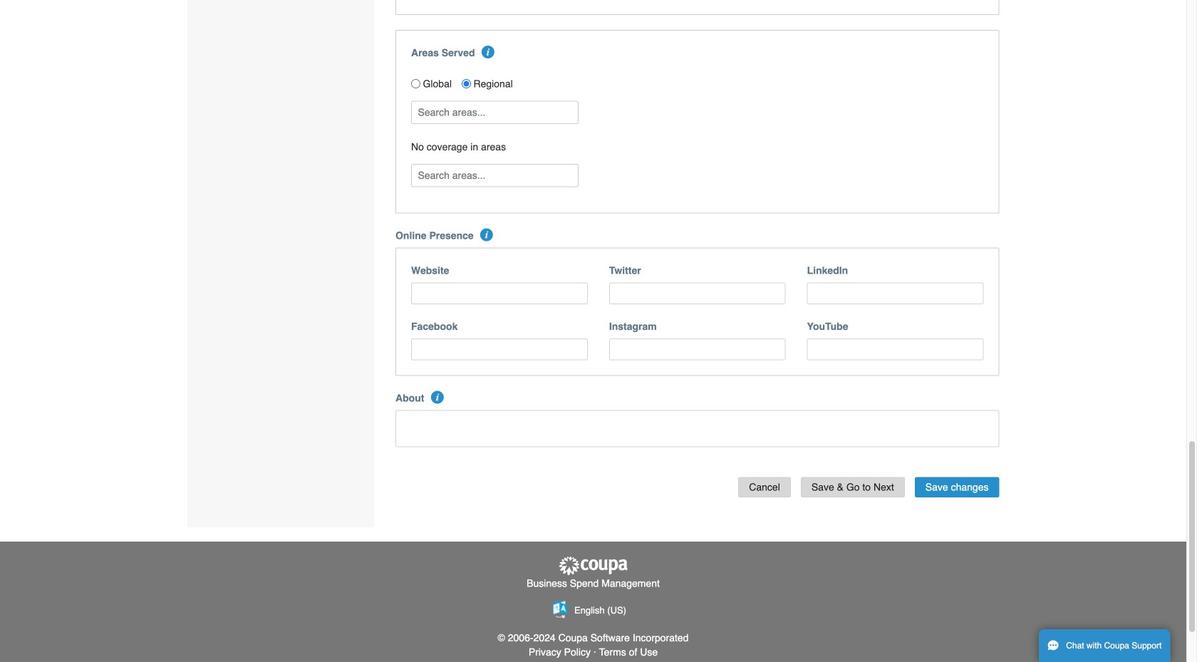 Task type: locate. For each thing, give the bounding box(es) containing it.
None radio
[[411, 79, 421, 88], [462, 79, 471, 88], [411, 79, 421, 88], [462, 79, 471, 88]]

1 vertical spatial search areas... text field
[[413, 165, 577, 186]]

additional information image
[[431, 391, 444, 404]]

Search areas... text field
[[413, 102, 577, 123], [413, 165, 577, 186]]

None text field
[[807, 283, 984, 304], [807, 339, 984, 360], [396, 410, 1000, 447], [807, 283, 984, 304], [807, 339, 984, 360], [396, 410, 1000, 447]]

1 search areas... text field from the top
[[413, 102, 577, 123]]

coupa supplier portal image
[[558, 556, 629, 576]]

0 vertical spatial additional information image
[[482, 46, 495, 58]]

0 vertical spatial search areas... text field
[[413, 102, 577, 123]]

None text field
[[411, 283, 588, 304], [609, 283, 786, 304], [411, 339, 588, 360], [609, 339, 786, 360], [411, 283, 588, 304], [609, 283, 786, 304], [411, 339, 588, 360], [609, 339, 786, 360]]

additional information image
[[482, 46, 495, 58], [481, 228, 493, 241]]



Task type: vqa. For each thing, say whether or not it's contained in the screenshot.
text box
yes



Task type: describe. For each thing, give the bounding box(es) containing it.
2 search areas... text field from the top
[[413, 165, 577, 186]]

1 vertical spatial additional information image
[[481, 228, 493, 241]]



